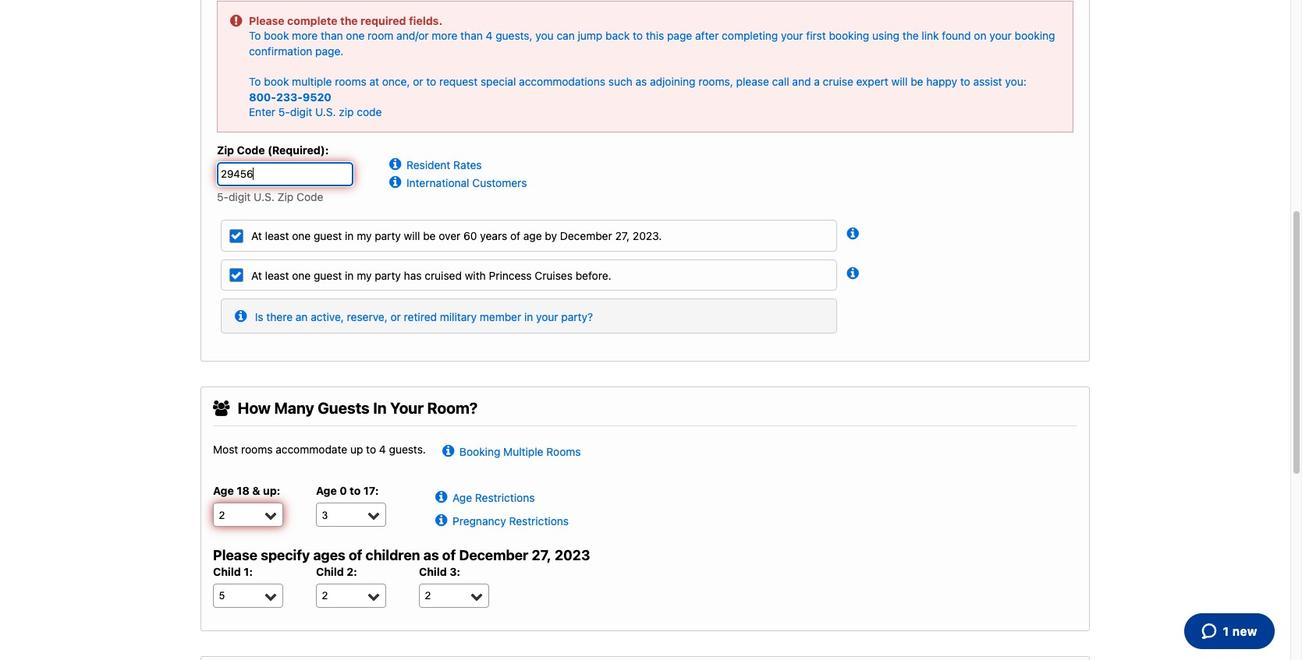 Task type: describe. For each thing, give the bounding box(es) containing it.
adjoining
[[650, 75, 696, 88]]

completing
[[722, 29, 778, 42]]

confirmation
[[249, 44, 312, 58]]

enter 5-digit u.s. zip code link
[[249, 106, 382, 119]]

page.
[[315, 44, 344, 58]]

and/or
[[397, 29, 429, 42]]

0 horizontal spatial will
[[404, 230, 420, 243]]

age for age restrictions
[[453, 492, 472, 505]]

guests.
[[389, 444, 426, 457]]

my for will
[[357, 230, 372, 243]]

0 horizontal spatial as
[[424, 548, 439, 565]]

0 vertical spatial the
[[340, 14, 358, 27]]

happy
[[926, 75, 957, 88]]

room?
[[427, 400, 478, 418]]

to left assist
[[960, 75, 970, 88]]

request
[[439, 75, 478, 88]]

1 vertical spatial or
[[391, 310, 401, 324]]

up:
[[263, 485, 280, 498]]

info circle image inside is there an active, reserve, or retired military member in your party? link
[[235, 307, 252, 323]]

1 vertical spatial 4
[[379, 444, 386, 457]]

1 vertical spatial december
[[459, 548, 529, 565]]

room
[[368, 29, 394, 42]]

page
[[667, 29, 692, 42]]

book for more
[[264, 29, 289, 42]]

child 2:
[[316, 565, 357, 579]]

guest for will
[[314, 230, 342, 243]]

how many guests in your room?
[[238, 400, 478, 418]]

most rooms accommodate up to 4 guests.
[[213, 444, 426, 457]]

users image
[[213, 401, 230, 417]]

once,
[[382, 75, 410, 88]]

1 booking from the left
[[829, 29, 870, 42]]

party for has
[[375, 269, 401, 282]]

booking
[[460, 446, 500, 459]]

at for at least one guest in my party will be over
[[251, 230, 262, 243]]

at least one guest in my party has cruised with princess cruises before.
[[251, 269, 611, 282]]

first
[[806, 29, 826, 42]]

special
[[481, 75, 516, 88]]

international customers link
[[389, 174, 527, 191]]

please for please complete the required fields.
[[249, 14, 285, 27]]

guests
[[318, 400, 370, 418]]

your for first
[[781, 29, 803, 42]]

2 horizontal spatial info circle image
[[847, 264, 864, 280]]

please specify ages of children as of december 27, 2023
[[213, 548, 590, 565]]

before.
[[576, 269, 611, 282]]

the inside guests, you can jump back to this page after completing your first booking using the link found on your booking confirmation page.
[[903, 29, 919, 42]]

1 horizontal spatial or
[[413, 75, 423, 88]]

age 18 & up:
[[213, 485, 280, 498]]

using
[[872, 29, 900, 42]]

you:
[[1005, 75, 1027, 88]]

&
[[252, 485, 260, 498]]

0 vertical spatial 4
[[486, 29, 493, 42]]

1 more from the left
[[292, 29, 318, 42]]

2023.
[[633, 230, 662, 243]]

expert
[[857, 75, 889, 88]]

to for to book multiple rooms at once, or to request special accommodations such as adjoining rooms, please call and a cruise expert will be happy to assist you:
[[249, 75, 261, 88]]

resident rates
[[407, 158, 482, 172]]

2 vertical spatial in
[[524, 310, 533, 324]]

active,
[[311, 310, 344, 324]]

0 vertical spatial be
[[911, 75, 924, 88]]

accommodate
[[276, 444, 347, 457]]

rates
[[453, 158, 482, 172]]

guest for has
[[314, 269, 342, 282]]

there
[[266, 310, 293, 324]]

call
[[772, 75, 789, 88]]

1 horizontal spatial of
[[442, 548, 456, 565]]

after
[[695, 29, 719, 42]]

0 horizontal spatial code
[[237, 143, 265, 157]]

up
[[350, 444, 363, 457]]

17:
[[363, 485, 379, 498]]

book for multiple
[[264, 75, 289, 88]]

60
[[464, 230, 477, 243]]

3:
[[450, 565, 461, 579]]

0 horizontal spatial 5-
[[217, 191, 229, 204]]

1:
[[244, 565, 253, 579]]

member
[[480, 310, 521, 324]]

age restrictions link
[[435, 488, 535, 505]]

0 horizontal spatial of
[[349, 548, 362, 565]]

this
[[646, 29, 664, 42]]

age restrictions
[[453, 492, 535, 505]]

pregnancy restrictions
[[453, 515, 569, 529]]

party for will
[[375, 230, 401, 243]]

has
[[404, 269, 422, 282]]

child for child 2:
[[316, 565, 344, 579]]

age for age 0 to 17:
[[316, 485, 337, 498]]

required
[[361, 14, 406, 27]]

in for has
[[345, 269, 354, 282]]

child for child 3:
[[419, 565, 447, 579]]

ages
[[313, 548, 345, 565]]

international
[[407, 177, 469, 190]]

enter
[[249, 106, 276, 119]]

military
[[440, 310, 477, 324]]

0 horizontal spatial be
[[423, 230, 436, 243]]

can
[[557, 29, 575, 42]]

one for will
[[292, 230, 311, 243]]

age 0 to 17:
[[316, 485, 379, 498]]

an
[[296, 310, 308, 324]]

exclamation circle image
[[230, 14, 242, 28]]

0 horizontal spatial 27,
[[532, 548, 551, 565]]

in
[[373, 400, 387, 418]]

least for at least one guest in my party will be over 60 years of age by december 27, 2023.
[[265, 230, 289, 243]]

please for please specify ages of children as of december 27, 2023
[[213, 548, 258, 565]]

info circle image for resident rates
[[389, 155, 407, 171]]

your for party?
[[536, 310, 558, 324]]

resident rates link
[[389, 155, 482, 172]]

customers
[[472, 177, 527, 190]]

complete
[[287, 14, 338, 27]]

info circle image for international customers
[[389, 174, 407, 189]]

you
[[536, 29, 554, 42]]

0
[[340, 485, 347, 498]]

child 3:
[[419, 565, 461, 579]]

please
[[736, 75, 769, 88]]

resident
[[407, 158, 451, 172]]

5-digit u.s. zip code
[[217, 191, 323, 204]]

9520
[[303, 90, 331, 104]]

1 vertical spatial code
[[297, 191, 323, 204]]

booking multiple rooms link
[[442, 443, 581, 460]]



Task type: vqa. For each thing, say whether or not it's contained in the screenshot.
16
no



Task type: locate. For each thing, give the bounding box(es) containing it.
one
[[346, 29, 365, 42], [292, 230, 311, 243], [292, 269, 311, 282]]

please
[[249, 14, 285, 27], [213, 548, 258, 565]]

enter 5-digit u.s. zip code
[[249, 106, 382, 119]]

4 left guests,
[[486, 29, 493, 42]]

zip down the zip code (required): text box
[[277, 191, 294, 204]]

or left retired in the left of the page
[[391, 310, 401, 324]]

0 vertical spatial in
[[345, 230, 354, 243]]

rooms
[[335, 75, 367, 88], [241, 444, 273, 457]]

2 horizontal spatial your
[[990, 29, 1012, 42]]

2 party from the top
[[375, 269, 401, 282]]

1 vertical spatial zip
[[277, 191, 294, 204]]

2 book from the top
[[264, 75, 289, 88]]

2 vertical spatial one
[[292, 269, 311, 282]]

child
[[213, 565, 241, 579], [316, 565, 344, 579], [419, 565, 447, 579]]

27, left 2023
[[532, 548, 551, 565]]

retired
[[404, 310, 437, 324]]

or right once,
[[413, 75, 423, 88]]

is
[[255, 310, 263, 324]]

1 horizontal spatial rooms
[[335, 75, 367, 88]]

233-
[[276, 90, 303, 104]]

info circle image inside pregnancy restrictions link
[[435, 512, 453, 528]]

1 horizontal spatial 27,
[[615, 230, 630, 243]]

of left age
[[510, 230, 521, 243]]

more down complete
[[292, 29, 318, 42]]

info circle image inside resident rates link
[[389, 155, 407, 171]]

0 horizontal spatial child
[[213, 565, 241, 579]]

800-
[[249, 90, 276, 104]]

at up is on the top of the page
[[251, 269, 262, 282]]

restrictions for age restrictions
[[475, 492, 535, 505]]

to inside guests, you can jump back to this page after completing your first booking using the link found on your booking confirmation page.
[[633, 29, 643, 42]]

0 vertical spatial info circle image
[[389, 155, 407, 171]]

0 vertical spatial or
[[413, 75, 423, 88]]

5- down 233-
[[278, 106, 290, 119]]

1 vertical spatial in
[[345, 269, 354, 282]]

will left over
[[404, 230, 420, 243]]

on
[[974, 29, 987, 42]]

or
[[413, 75, 423, 88], [391, 310, 401, 324]]

more
[[292, 29, 318, 42], [432, 29, 458, 42]]

to book more than one room and/or more than 4
[[249, 29, 493, 42]]

1 horizontal spatial 4
[[486, 29, 493, 42]]

0 vertical spatial one
[[346, 29, 365, 42]]

2 child from the left
[[316, 565, 344, 579]]

0 horizontal spatial your
[[536, 310, 558, 324]]

0 vertical spatial party
[[375, 230, 401, 243]]

4 left the guests.
[[379, 444, 386, 457]]

zip
[[339, 106, 354, 119]]

be left happy
[[911, 75, 924, 88]]

more down fields. at the left top of the page
[[432, 29, 458, 42]]

as right 'such'
[[636, 75, 647, 88]]

info circle image for pregnancy restrictions
[[435, 512, 453, 528]]

1 vertical spatial please
[[213, 548, 258, 565]]

0 horizontal spatial or
[[391, 310, 401, 324]]

0 vertical spatial 5-
[[278, 106, 290, 119]]

info circle image
[[389, 174, 407, 189], [847, 225, 864, 241], [235, 307, 252, 323], [442, 443, 460, 458], [435, 488, 453, 504]]

back
[[606, 29, 630, 42]]

info circle image inside age restrictions link
[[435, 488, 453, 504]]

zip
[[217, 143, 234, 157], [277, 191, 294, 204]]

child left 1:
[[213, 565, 241, 579]]

december
[[560, 230, 612, 243], [459, 548, 529, 565]]

info circle image inside international customers link
[[389, 174, 407, 189]]

cruised
[[425, 269, 462, 282]]

0 vertical spatial zip
[[217, 143, 234, 157]]

0 vertical spatial at
[[251, 230, 262, 243]]

restrictions for pregnancy restrictions
[[509, 515, 569, 529]]

than
[[321, 29, 343, 42], [461, 29, 483, 42]]

guest up active,
[[314, 269, 342, 282]]

0 vertical spatial my
[[357, 230, 372, 243]]

jump
[[578, 29, 603, 42]]

to left this
[[633, 29, 643, 42]]

guest
[[314, 230, 342, 243], [314, 269, 342, 282]]

0 vertical spatial code
[[237, 143, 265, 157]]

27, left 2023. on the top of page
[[615, 230, 630, 243]]

2 vertical spatial info circle image
[[435, 512, 453, 528]]

0 horizontal spatial age
[[213, 485, 234, 498]]

rooms right 'most'
[[241, 444, 273, 457]]

restrictions up 2023
[[509, 515, 569, 529]]

2 than from the left
[[461, 29, 483, 42]]

one up 'an' on the left top of the page
[[292, 269, 311, 282]]

2:
[[347, 565, 357, 579]]

Zip Code (Required): text field
[[217, 162, 353, 187]]

0 vertical spatial least
[[265, 230, 289, 243]]

0 horizontal spatial booking
[[829, 29, 870, 42]]

your
[[390, 400, 424, 418]]

1 vertical spatial info circle image
[[847, 264, 864, 280]]

guest down '5-digit u.s. zip code'
[[314, 230, 342, 243]]

info circle image for booking multiple rooms
[[442, 443, 460, 458]]

reserve,
[[347, 310, 388, 324]]

0 vertical spatial guest
[[314, 230, 342, 243]]

2 guest from the top
[[314, 269, 342, 282]]

3 child from the left
[[419, 565, 447, 579]]

of up 2:
[[349, 548, 362, 565]]

child left the '3:' at the bottom left of the page
[[419, 565, 447, 579]]

2023
[[555, 548, 590, 565]]

than left guests,
[[461, 29, 483, 42]]

over
[[439, 230, 461, 243]]

5- down the zip code (required): text box
[[217, 191, 229, 204]]

guests,
[[496, 29, 533, 42]]

zip up the zip code (required): text box
[[217, 143, 234, 157]]

1 vertical spatial restrictions
[[509, 515, 569, 529]]

0 vertical spatial december
[[560, 230, 612, 243]]

1 vertical spatial to
[[249, 75, 261, 88]]

how many guests in your room? group
[[213, 485, 419, 539]]

how
[[238, 400, 271, 418]]

please complete the required fields.
[[249, 14, 443, 27]]

1 horizontal spatial 5-
[[278, 106, 290, 119]]

1 horizontal spatial u.s.
[[315, 106, 336, 119]]

rooms,
[[699, 75, 733, 88]]

to right the 0
[[350, 485, 361, 498]]

digit
[[290, 106, 312, 119], [229, 191, 251, 204]]

0 vertical spatial please
[[249, 14, 285, 27]]

1 horizontal spatial digit
[[290, 106, 312, 119]]

specify
[[261, 548, 310, 565]]

cruise
[[823, 75, 854, 88]]

0 horizontal spatial u.s.
[[254, 191, 274, 204]]

fields.
[[409, 14, 443, 27]]

0 vertical spatial to
[[249, 29, 261, 42]]

and
[[792, 75, 811, 88]]

1 vertical spatial the
[[903, 29, 919, 42]]

1 vertical spatial party
[[375, 269, 401, 282]]

princess
[[489, 269, 532, 282]]

u.s.
[[315, 106, 336, 119], [254, 191, 274, 204]]

booking multiple rooms
[[460, 446, 581, 459]]

in for will
[[345, 230, 354, 243]]

assist
[[973, 75, 1002, 88]]

december right by
[[560, 230, 612, 243]]

(required):
[[268, 143, 329, 157]]

accommodations
[[519, 75, 606, 88]]

0 horizontal spatial than
[[321, 29, 343, 42]]

1 book from the top
[[264, 29, 289, 42]]

one down '5-digit u.s. zip code'
[[292, 230, 311, 243]]

1 vertical spatial will
[[404, 230, 420, 243]]

0 vertical spatial digit
[[290, 106, 312, 119]]

be left over
[[423, 230, 436, 243]]

u.s. down the zip code (required): text box
[[254, 191, 274, 204]]

age
[[523, 230, 542, 243]]

my for has
[[357, 269, 372, 282]]

my
[[357, 230, 372, 243], [357, 269, 372, 282]]

child for child 1:
[[213, 565, 241, 579]]

1 horizontal spatial the
[[903, 29, 919, 42]]

2 to from the top
[[249, 75, 261, 88]]

0 horizontal spatial digit
[[229, 191, 251, 204]]

1 horizontal spatial child
[[316, 565, 344, 579]]

by
[[545, 230, 557, 243]]

of up the '3:' at the bottom left of the page
[[442, 548, 456, 565]]

1 horizontal spatial info circle image
[[435, 512, 453, 528]]

the left "link"
[[903, 29, 919, 42]]

1 horizontal spatial as
[[636, 75, 647, 88]]

to for to book more than one room and/or more than 4
[[249, 29, 261, 42]]

age for age 18 & up:
[[213, 485, 234, 498]]

multiple
[[503, 446, 544, 459]]

restrictions up pregnancy restrictions link
[[475, 492, 535, 505]]

1 vertical spatial 5-
[[217, 191, 229, 204]]

group
[[217, 144, 1074, 152]]

will
[[892, 75, 908, 88], [404, 230, 420, 243]]

is there an active, reserve, or retired military member in your party? link
[[235, 307, 593, 324]]

found
[[942, 29, 971, 42]]

0 horizontal spatial december
[[459, 548, 529, 565]]

your
[[781, 29, 803, 42], [990, 29, 1012, 42], [536, 310, 558, 324]]

1 horizontal spatial zip
[[277, 191, 294, 204]]

book up 233-
[[264, 75, 289, 88]]

of
[[510, 230, 521, 243], [349, 548, 362, 565], [442, 548, 456, 565]]

code down the zip code (required): text box
[[297, 191, 323, 204]]

2 my from the top
[[357, 269, 372, 282]]

age left 18
[[213, 485, 234, 498]]

rooms left at
[[335, 75, 367, 88]]

1 vertical spatial 27,
[[532, 548, 551, 565]]

years
[[480, 230, 507, 243]]

1 than from the left
[[321, 29, 343, 42]]

0 horizontal spatial the
[[340, 14, 358, 27]]

digit down the zip code (required): text box
[[229, 191, 251, 204]]

1 least from the top
[[265, 230, 289, 243]]

in
[[345, 230, 354, 243], [345, 269, 354, 282], [524, 310, 533, 324]]

child down ages
[[316, 565, 344, 579]]

your right on
[[990, 29, 1012, 42]]

0 vertical spatial book
[[264, 29, 289, 42]]

at least one guest in my party will be over 60 years of age by december 27, 2023.
[[251, 230, 662, 243]]

1 horizontal spatial than
[[461, 29, 483, 42]]

to up 800-
[[249, 75, 261, 88]]

code
[[357, 106, 382, 119]]

1 party from the top
[[375, 230, 401, 243]]

0 vertical spatial u.s.
[[315, 106, 336, 119]]

a
[[814, 75, 820, 88]]

1 to from the top
[[249, 29, 261, 42]]

info circle image inside booking multiple rooms link
[[442, 443, 460, 458]]

code down enter on the top of the page
[[237, 143, 265, 157]]

pregnancy restrictions link
[[435, 512, 569, 529]]

2 more from the left
[[432, 29, 458, 42]]

to right up
[[366, 444, 376, 457]]

than up page.
[[321, 29, 343, 42]]

to inside how many guests in your room? group
[[350, 485, 361, 498]]

1 vertical spatial book
[[264, 75, 289, 88]]

1 vertical spatial rooms
[[241, 444, 273, 457]]

1 vertical spatial u.s.
[[254, 191, 274, 204]]

0 horizontal spatial 4
[[379, 444, 386, 457]]

your left party?
[[536, 310, 558, 324]]

age
[[213, 485, 234, 498], [316, 485, 337, 498], [453, 492, 472, 505]]

as up child 3:
[[424, 548, 439, 565]]

1 horizontal spatial december
[[560, 230, 612, 243]]

party up the at least one guest in my party has cruised with princess cruises before.
[[375, 230, 401, 243]]

1 guest from the top
[[314, 230, 342, 243]]

info circle image for age restrictions
[[435, 488, 453, 504]]

my up reserve,
[[357, 269, 372, 282]]

0 horizontal spatial info circle image
[[389, 155, 407, 171]]

1 my from the top
[[357, 230, 372, 243]]

restrictions
[[475, 492, 535, 505], [509, 515, 569, 529]]

to left 'request'
[[426, 75, 436, 88]]

2 horizontal spatial child
[[419, 565, 447, 579]]

book
[[264, 29, 289, 42], [264, 75, 289, 88]]

the up to book more than one room and/or more than 4
[[340, 14, 358, 27]]

0 horizontal spatial more
[[292, 29, 318, 42]]

pregnancy
[[453, 515, 506, 529]]

please up child 1:
[[213, 548, 258, 565]]

1 vertical spatial at
[[251, 269, 262, 282]]

u.s. down 9520
[[315, 106, 336, 119]]

1 vertical spatial digit
[[229, 191, 251, 204]]

1 horizontal spatial be
[[911, 75, 924, 88]]

1 vertical spatial as
[[424, 548, 439, 565]]

0 vertical spatial restrictions
[[475, 492, 535, 505]]

1 vertical spatial least
[[265, 269, 289, 282]]

800-233-9520
[[249, 90, 331, 104]]

least up there
[[265, 269, 289, 282]]

party left has
[[375, 269, 401, 282]]

child 1:
[[213, 565, 253, 579]]

0 vertical spatial as
[[636, 75, 647, 88]]

booking up 'you:'
[[1015, 29, 1055, 42]]

1 at from the top
[[251, 230, 262, 243]]

2 horizontal spatial of
[[510, 230, 521, 243]]

to up confirmation
[[249, 29, 261, 42]]

1 vertical spatial one
[[292, 230, 311, 243]]

1 horizontal spatial booking
[[1015, 29, 1055, 42]]

is there an active, reserve, or retired military member in your party?
[[255, 310, 593, 324]]

2 booking from the left
[[1015, 29, 1055, 42]]

zip code (required):
[[217, 143, 329, 157]]

1 horizontal spatial your
[[781, 29, 803, 42]]

0 vertical spatial rooms
[[335, 75, 367, 88]]

digit down 800-233-9520
[[290, 106, 312, 119]]

booking right first
[[829, 29, 870, 42]]

at for at least one guest in my party has cruised with
[[251, 269, 262, 282]]

one for has
[[292, 269, 311, 282]]

your left first
[[781, 29, 803, 42]]

least down '5-digit u.s. zip code'
[[265, 230, 289, 243]]

2 least from the top
[[265, 269, 289, 282]]

1 vertical spatial be
[[423, 230, 436, 243]]

please right exclamation circle 'icon'
[[249, 14, 285, 27]]

0 horizontal spatial zip
[[217, 143, 234, 157]]

1 horizontal spatial more
[[432, 29, 458, 42]]

0 vertical spatial 27,
[[615, 230, 630, 243]]

children
[[366, 548, 420, 565]]

at down '5-digit u.s. zip code'
[[251, 230, 262, 243]]

to
[[249, 29, 261, 42], [249, 75, 261, 88]]

1 horizontal spatial age
[[316, 485, 337, 498]]

my up the at least one guest in my party has cruised with princess cruises before.
[[357, 230, 372, 243]]

0 horizontal spatial rooms
[[241, 444, 273, 457]]

be
[[911, 75, 924, 88], [423, 230, 436, 243]]

december down pregnancy restrictions link
[[459, 548, 529, 565]]

1 vertical spatial my
[[357, 269, 372, 282]]

will right expert
[[892, 75, 908, 88]]

least for at least one guest in my party has cruised with princess cruises before.
[[265, 269, 289, 282]]

party?
[[561, 310, 593, 324]]

one down please complete the required fields.
[[346, 29, 365, 42]]

at
[[369, 75, 379, 88]]

1 horizontal spatial will
[[892, 75, 908, 88]]

2 at from the top
[[251, 269, 262, 282]]

age up pregnancy
[[453, 492, 472, 505]]

0 vertical spatial will
[[892, 75, 908, 88]]

booking
[[829, 29, 870, 42], [1015, 29, 1055, 42]]

info circle image
[[389, 155, 407, 171], [847, 264, 864, 280], [435, 512, 453, 528]]

book up confirmation
[[264, 29, 289, 42]]

age left the 0
[[316, 485, 337, 498]]

1 child from the left
[[213, 565, 241, 579]]

international customers
[[407, 177, 527, 190]]

please specify ages of children as of december 27, 2023 group
[[213, 565, 522, 619]]



